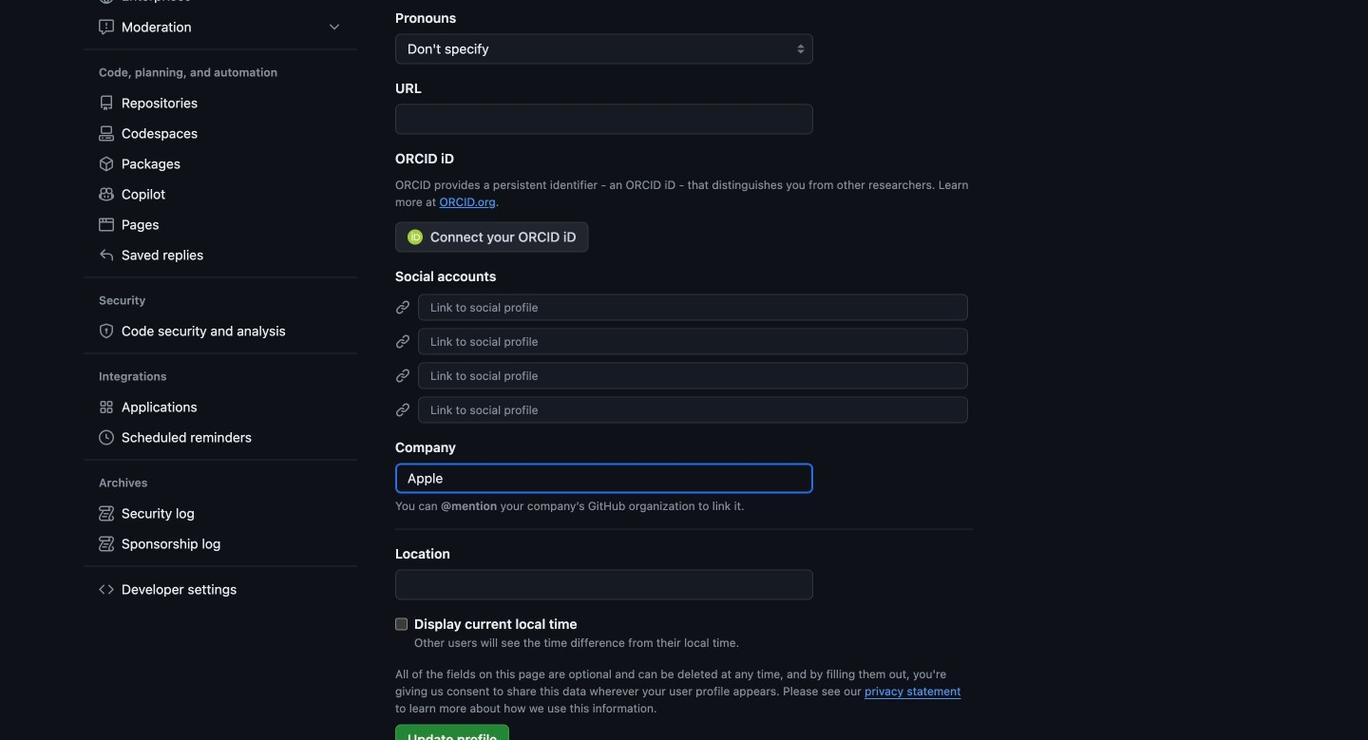 Task type: describe. For each thing, give the bounding box(es) containing it.
3 social account image from the top
[[395, 402, 411, 418]]

social account image for 1st link to social profile text box from the bottom of the page
[[395, 368, 411, 383]]

3 list from the top
[[91, 392, 350, 453]]

4 list from the top
[[91, 499, 350, 559]]

repo image
[[99, 96, 114, 111]]

apps image
[[99, 400, 114, 415]]

2 log image from the top
[[99, 537, 114, 552]]

globe image
[[99, 0, 114, 4]]

clock image
[[99, 430, 114, 445]]

2 list from the top
[[91, 88, 350, 270]]

1 log image from the top
[[99, 506, 114, 521]]

copilot image
[[99, 187, 114, 202]]

browser image
[[99, 217, 114, 232]]

code image
[[99, 582, 114, 597]]



Task type: vqa. For each thing, say whether or not it's contained in the screenshot.
actively
no



Task type: locate. For each thing, give the bounding box(es) containing it.
2 link to social profile text field from the top
[[418, 397, 969, 423]]

social account image for second link to social profile text box from the bottom
[[395, 334, 411, 349]]

1 vertical spatial social account image
[[395, 368, 411, 383]]

link to social profile text field for first social account image from the bottom of the page
[[418, 397, 969, 423]]

social account image
[[395, 300, 411, 315]]

1 vertical spatial log image
[[99, 537, 114, 552]]

2 vertical spatial social account image
[[395, 402, 411, 418]]

None checkbox
[[395, 618, 408, 631]]

package image
[[99, 156, 114, 172]]

1 link to social profile text field from the top
[[418, 294, 969, 321]]

2 social account image from the top
[[395, 368, 411, 383]]

1 social account image from the top
[[395, 334, 411, 349]]

log image
[[99, 506, 114, 521], [99, 537, 114, 552]]

codespaces image
[[99, 126, 114, 141]]

0 vertical spatial social account image
[[395, 334, 411, 349]]

0 vertical spatial link to social profile text field
[[418, 294, 969, 321]]

0 vertical spatial log image
[[99, 506, 114, 521]]

Link to social profile text field
[[418, 294, 969, 321], [418, 397, 969, 423]]

1 vertical spatial link to social profile text field
[[418, 363, 969, 389]]

social account image
[[395, 334, 411, 349], [395, 368, 411, 383], [395, 402, 411, 418]]

1 list from the top
[[91, 0, 350, 42]]

link to social profile text field for social account icon
[[418, 294, 969, 321]]

1 link to social profile text field from the top
[[418, 328, 969, 355]]

log image down the clock image
[[99, 506, 114, 521]]

1 vertical spatial link to social profile text field
[[418, 397, 969, 423]]

list
[[91, 0, 350, 42], [91, 88, 350, 270], [91, 392, 350, 453], [91, 499, 350, 559]]

log image up code "image"
[[99, 537, 114, 552]]

2 link to social profile text field from the top
[[418, 363, 969, 389]]

Link to social profile text field
[[418, 328, 969, 355], [418, 363, 969, 389]]

None text field
[[395, 104, 814, 134], [395, 570, 814, 600], [395, 104, 814, 134], [395, 570, 814, 600]]

shield lock image
[[99, 324, 114, 339]]

reply image
[[99, 248, 114, 263]]

None text field
[[395, 463, 814, 494]]

0 vertical spatial link to social profile text field
[[418, 328, 969, 355]]



